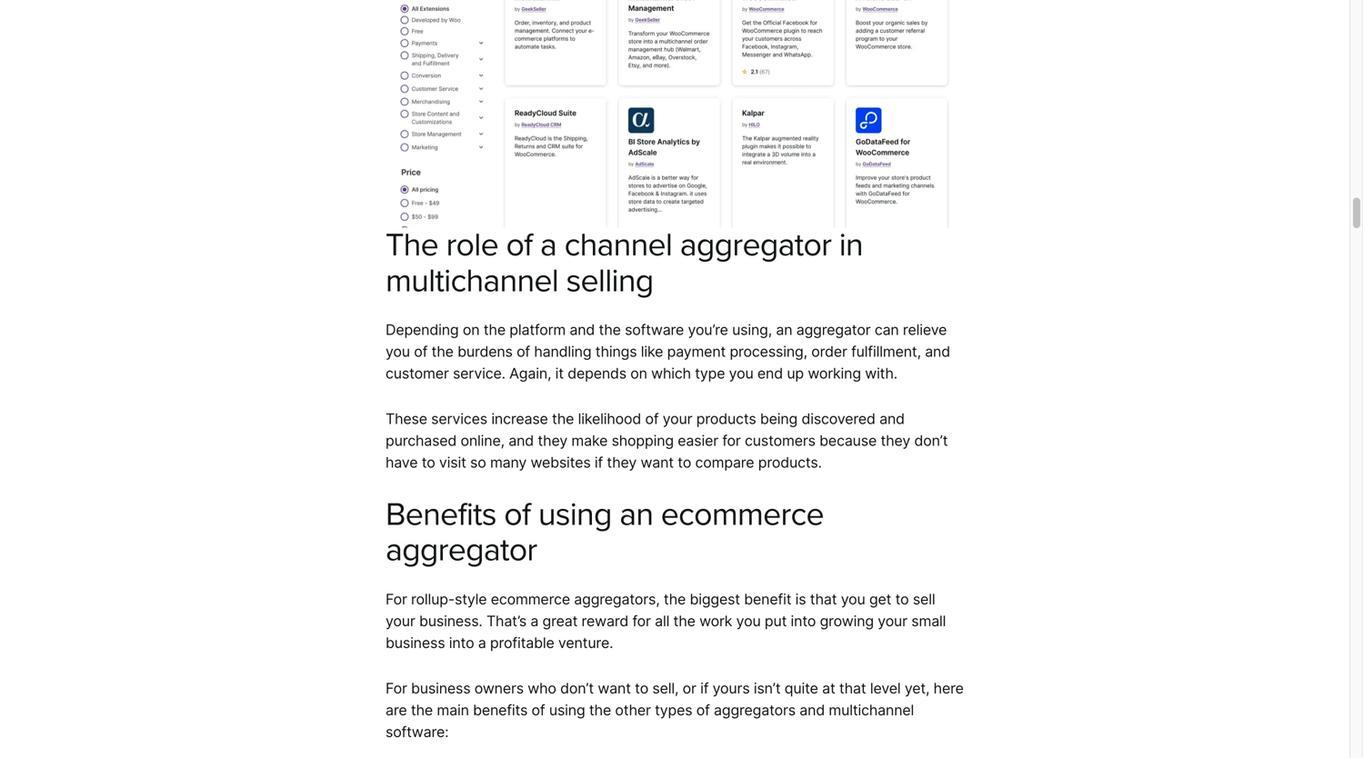 Task type: vqa. For each thing, say whether or not it's contained in the screenshot.
marks to the left
no



Task type: describe. For each thing, give the bounding box(es) containing it.
all
[[655, 613, 670, 630]]

of down depending at the top left of page
[[414, 343, 428, 361]]

customers
[[745, 432, 816, 450]]

2 horizontal spatial your
[[878, 613, 908, 630]]

things
[[596, 343, 637, 361]]

of down who
[[532, 702, 545, 719]]

biggest
[[690, 591, 740, 609]]

ecommerce inside benefits of using an ecommerce aggregator
[[661, 496, 824, 534]]

discovered
[[802, 410, 876, 428]]

small
[[912, 613, 946, 630]]

quite
[[785, 680, 819, 698]]

grid of extensions in the woocommercee marketplace image
[[386, 0, 964, 228]]

that inside for rollup-style ecommerce aggregators, the biggest benefit is that you get to sell your business. that's a great reward for all the work you put into growing your small business into a profitable venture.
[[810, 591, 837, 609]]

in
[[839, 226, 863, 265]]

depending
[[386, 321, 459, 339]]

2 horizontal spatial they
[[881, 432, 911, 450]]

1 horizontal spatial a
[[531, 613, 539, 630]]

great
[[543, 613, 578, 630]]

to inside for business owners who don't want to sell, or if yours isn't quite at that level yet, here are the main benefits of using the other types of aggregators and multichannel software:
[[635, 680, 649, 698]]

relieve
[[903, 321, 947, 339]]

to inside for rollup-style ecommerce aggregators, the biggest benefit is that you get to sell your business. that's a great reward for all the work you put into growing your small business into a profitable venture.
[[896, 591, 909, 609]]

payment
[[667, 343, 726, 361]]

to down "easier"
[[678, 454, 692, 472]]

for rollup-style ecommerce aggregators, the biggest benefit is that you get to sell your business. that's a great reward for all the work you put into growing your small business into a profitable venture.
[[386, 591, 946, 652]]

for business owners who don't want to sell, or if yours isn't quite at that level yet, here are the main benefits of using the other types of aggregators and multichannel software:
[[386, 680, 964, 741]]

other
[[615, 702, 651, 719]]

are
[[386, 702, 407, 719]]

put
[[765, 613, 787, 630]]

increase
[[492, 410, 548, 428]]

of down or
[[697, 702, 710, 719]]

can
[[875, 321, 899, 339]]

end
[[758, 365, 783, 383]]

growing
[[820, 613, 874, 630]]

types
[[655, 702, 693, 719]]

the up software:
[[411, 702, 433, 719]]

software:
[[386, 724, 449, 741]]

purchased
[[386, 432, 457, 450]]

aggregators,
[[574, 591, 660, 609]]

multichannel inside "the role of a channel aggregator in multichannel selling"
[[386, 262, 559, 301]]

owners
[[475, 680, 524, 698]]

you left end at right
[[729, 365, 754, 383]]

channel
[[565, 226, 672, 265]]

depends
[[568, 365, 627, 383]]

that's
[[487, 613, 527, 630]]

have
[[386, 454, 418, 472]]

online,
[[461, 432, 505, 450]]

up
[[787, 365, 804, 383]]

profitable
[[490, 635, 555, 652]]

many
[[490, 454, 527, 472]]

business inside for rollup-style ecommerce aggregators, the biggest benefit is that you get to sell your business. that's a great reward for all the work you put into growing your small business into a profitable venture.
[[386, 635, 445, 652]]

the role of a channel aggregator in multichannel selling
[[386, 226, 863, 301]]

benefit
[[744, 591, 792, 609]]

platform
[[510, 321, 566, 339]]

style
[[455, 591, 487, 609]]

these
[[386, 410, 427, 428]]

the up things
[[599, 321, 621, 339]]

websites
[[531, 454, 591, 472]]

processing,
[[730, 343, 808, 361]]

main
[[437, 702, 469, 719]]

venture.
[[558, 635, 613, 652]]

products
[[697, 410, 756, 428]]

for for for business owners who don't want to sell, or if yours isn't quite at that level yet, here are the main benefits of using the other types of aggregators and multichannel software:
[[386, 680, 407, 698]]

for inside these services increase the likelihood of your products being discovered and purchased online, and they make shopping easier for customers because they don't have to visit so many websites if they want to compare products.
[[723, 432, 741, 450]]

level
[[870, 680, 901, 698]]

0 vertical spatial into
[[791, 613, 816, 630]]

burdens
[[458, 343, 513, 361]]

fulfillment,
[[852, 343, 921, 361]]

order
[[812, 343, 848, 361]]

the down depending at the top left of page
[[432, 343, 454, 361]]

at
[[822, 680, 836, 698]]

customer
[[386, 365, 449, 383]]

you left put
[[737, 613, 761, 630]]

of inside benefits of using an ecommerce aggregator
[[504, 496, 531, 534]]

for for for rollup-style ecommerce aggregators, the biggest benefit is that you get to sell your business. that's a great reward for all the work you put into growing your small business into a profitable venture.
[[386, 591, 407, 609]]

you're
[[688, 321, 728, 339]]

of up the again, in the left of the page
[[517, 343, 530, 361]]

yet,
[[905, 680, 930, 698]]

1 vertical spatial into
[[449, 635, 474, 652]]

of inside these services increase the likelihood of your products being discovered and purchased online, and they make shopping easier for customers because they don't have to visit so many websites if they want to compare products.
[[645, 410, 659, 428]]

an inside the depending on the platform and the software you're using, an aggregator can relieve you of the burdens of handling things like payment processing, order fulfillment, and customer service. again, it depends on which type you end up working with.
[[776, 321, 793, 339]]



Task type: locate. For each thing, give the bounding box(es) containing it.
into
[[791, 613, 816, 630], [449, 635, 474, 652]]

they
[[538, 432, 568, 450], [881, 432, 911, 450], [607, 454, 637, 472]]

service.
[[453, 365, 506, 383]]

benefits of using an ecommerce aggregator
[[386, 496, 824, 570]]

1 vertical spatial business
[[411, 680, 471, 698]]

business inside for business owners who don't want to sell, or if yours isn't quite at that level yet, here are the main benefits of using the other types of aggregators and multichannel software:
[[411, 680, 471, 698]]

aggregator inside benefits of using an ecommerce aggregator
[[386, 531, 537, 570]]

1 for from the top
[[386, 591, 407, 609]]

for inside for business owners who don't want to sell, or if yours isn't quite at that level yet, here are the main benefits of using the other types of aggregators and multichannel software:
[[386, 680, 407, 698]]

1 horizontal spatial for
[[723, 432, 741, 450]]

1 horizontal spatial into
[[791, 613, 816, 630]]

2 vertical spatial aggregator
[[386, 531, 537, 570]]

using,
[[732, 321, 772, 339]]

ecommerce
[[661, 496, 824, 534], [491, 591, 570, 609]]

the inside these services increase the likelihood of your products being discovered and purchased online, and they make shopping easier for customers because they don't have to visit so many websites if they want to compare products.
[[552, 410, 574, 428]]

shopping
[[612, 432, 674, 450]]

2 horizontal spatial a
[[540, 226, 557, 265]]

your
[[663, 410, 693, 428], [386, 613, 415, 630], [878, 613, 908, 630]]

0 horizontal spatial that
[[810, 591, 837, 609]]

likelihood
[[578, 410, 641, 428]]

the
[[386, 226, 438, 265]]

the left other
[[589, 702, 611, 719]]

1 horizontal spatial on
[[631, 365, 648, 383]]

using
[[538, 496, 612, 534], [549, 702, 585, 719]]

being
[[760, 410, 798, 428]]

1 horizontal spatial an
[[776, 321, 793, 339]]

that inside for business owners who don't want to sell, or if yours isn't quite at that level yet, here are the main benefits of using the other types of aggregators and multichannel software:
[[840, 680, 866, 698]]

multichannel up depending at the top left of page
[[386, 262, 559, 301]]

0 vertical spatial on
[[463, 321, 480, 339]]

1 vertical spatial an
[[620, 496, 653, 534]]

0 vertical spatial if
[[595, 454, 603, 472]]

and
[[570, 321, 595, 339], [925, 343, 951, 361], [880, 410, 905, 428], [509, 432, 534, 450], [800, 702, 825, 719]]

aggregator inside the depending on the platform and the software you're using, an aggregator can relieve you of the burdens of handling things like payment processing, order fulfillment, and customer service. again, it depends on which type you end up working with.
[[797, 321, 871, 339]]

to down purchased at left bottom
[[422, 454, 435, 472]]

they down shopping on the bottom
[[607, 454, 637, 472]]

easier
[[678, 432, 719, 450]]

want up other
[[598, 680, 631, 698]]

1 horizontal spatial your
[[663, 410, 693, 428]]

who
[[528, 680, 556, 698]]

reward
[[582, 613, 629, 630]]

with.
[[865, 365, 898, 383]]

aggregator inside "the role of a channel aggregator in multichannel selling"
[[680, 226, 832, 265]]

a down "business."
[[478, 635, 486, 652]]

1 horizontal spatial if
[[701, 680, 709, 698]]

0 horizontal spatial they
[[538, 432, 568, 450]]

1 vertical spatial a
[[531, 613, 539, 630]]

1 vertical spatial ecommerce
[[491, 591, 570, 609]]

0 vertical spatial business
[[386, 635, 445, 652]]

1 vertical spatial using
[[549, 702, 585, 719]]

on down like at top
[[631, 365, 648, 383]]

1 horizontal spatial want
[[641, 454, 674, 472]]

ecommerce down compare at the bottom
[[661, 496, 824, 534]]

or
[[683, 680, 697, 698]]

0 vertical spatial for
[[723, 432, 741, 450]]

if inside for business owners who don't want to sell, or if yours isn't quite at that level yet, here are the main benefits of using the other types of aggregators and multichannel software:
[[701, 680, 709, 698]]

that
[[810, 591, 837, 609], [840, 680, 866, 698]]

aggregator up order
[[797, 321, 871, 339]]

want
[[641, 454, 674, 472], [598, 680, 631, 698]]

for left rollup-
[[386, 591, 407, 609]]

compare
[[695, 454, 755, 472]]

an
[[776, 321, 793, 339], [620, 496, 653, 534]]

1 vertical spatial for
[[633, 613, 651, 630]]

aggregator up style
[[386, 531, 537, 570]]

0 horizontal spatial for
[[633, 613, 651, 630]]

a up profitable
[[531, 613, 539, 630]]

the up all
[[664, 591, 686, 609]]

aggregator up using,
[[680, 226, 832, 265]]

yours
[[713, 680, 750, 698]]

0 vertical spatial using
[[538, 496, 612, 534]]

for
[[723, 432, 741, 450], [633, 613, 651, 630]]

aggregator
[[680, 226, 832, 265], [797, 321, 871, 339], [386, 531, 537, 570]]

here
[[934, 680, 964, 698]]

of down many
[[504, 496, 531, 534]]

1 horizontal spatial that
[[840, 680, 866, 698]]

0 vertical spatial ecommerce
[[661, 496, 824, 534]]

0 horizontal spatial don't
[[560, 680, 594, 698]]

2 for from the top
[[386, 680, 407, 698]]

1 horizontal spatial don't
[[915, 432, 948, 450]]

0 vertical spatial for
[[386, 591, 407, 609]]

for up are
[[386, 680, 407, 698]]

sell
[[913, 591, 936, 609]]

0 vertical spatial multichannel
[[386, 262, 559, 301]]

don't right who
[[560, 680, 594, 698]]

if down make
[[595, 454, 603, 472]]

you
[[386, 343, 410, 361], [729, 365, 754, 383], [841, 591, 866, 609], [737, 613, 761, 630]]

working
[[808, 365, 861, 383]]

the right all
[[674, 613, 696, 630]]

to right the get
[[896, 591, 909, 609]]

don't inside for business owners who don't want to sell, or if yours isn't quite at that level yet, here are the main benefits of using the other types of aggregators and multichannel software:
[[560, 680, 594, 698]]

business up main
[[411, 680, 471, 698]]

your down the get
[[878, 613, 908, 630]]

aggregators
[[714, 702, 796, 719]]

an up processing,
[[776, 321, 793, 339]]

an inside benefits of using an ecommerce aggregator
[[620, 496, 653, 534]]

you up growing
[[841, 591, 866, 609]]

is
[[796, 591, 806, 609]]

for
[[386, 591, 407, 609], [386, 680, 407, 698]]

0 horizontal spatial if
[[595, 454, 603, 472]]

products.
[[758, 454, 822, 472]]

of up shopping on the bottom
[[645, 410, 659, 428]]

for left all
[[633, 613, 651, 630]]

1 vertical spatial don't
[[560, 680, 594, 698]]

a inside "the role of a channel aggregator in multichannel selling"
[[540, 226, 557, 265]]

1 vertical spatial on
[[631, 365, 648, 383]]

0 vertical spatial that
[[810, 591, 837, 609]]

want inside for business owners who don't want to sell, or if yours isn't quite at that level yet, here are the main benefits of using the other types of aggregators and multichannel software:
[[598, 680, 631, 698]]

business
[[386, 635, 445, 652], [411, 680, 471, 698]]

and down with.
[[880, 410, 905, 428]]

the up make
[[552, 410, 574, 428]]

an down shopping on the bottom
[[620, 496, 653, 534]]

aggregator for channel
[[680, 226, 832, 265]]

and down increase
[[509, 432, 534, 450]]

on up burdens
[[463, 321, 480, 339]]

get
[[870, 591, 892, 609]]

want down shopping on the bottom
[[641, 454, 674, 472]]

selling
[[566, 262, 654, 301]]

and up handling at the left of the page
[[570, 321, 595, 339]]

using inside for business owners who don't want to sell, or if yours isn't quite at that level yet, here are the main benefits of using the other types of aggregators and multichannel software:
[[549, 702, 585, 719]]

sell,
[[653, 680, 679, 698]]

1 vertical spatial aggregator
[[797, 321, 871, 339]]

don't
[[915, 432, 948, 450], [560, 680, 594, 698]]

and down relieve
[[925, 343, 951, 361]]

1 vertical spatial multichannel
[[829, 702, 914, 719]]

handling
[[534, 343, 592, 361]]

they up the websites
[[538, 432, 568, 450]]

so
[[470, 454, 486, 472]]

it
[[555, 365, 564, 383]]

these services increase the likelihood of your products being discovered and purchased online, and they make shopping easier for customers because they don't have to visit so many websites if they want to compare products.
[[386, 410, 948, 472]]

and down quite at the right of page
[[800, 702, 825, 719]]

and inside for business owners who don't want to sell, or if yours isn't quite at that level yet, here are the main benefits of using the other types of aggregators and multichannel software:
[[800, 702, 825, 719]]

want inside these services increase the likelihood of your products being discovered and purchased online, and they make shopping easier for customers because they don't have to visit so many websites if they want to compare products.
[[641, 454, 674, 472]]

which
[[651, 365, 691, 383]]

multichannel down level
[[829, 702, 914, 719]]

1 vertical spatial for
[[386, 680, 407, 698]]

0 horizontal spatial on
[[463, 321, 480, 339]]

you up customer
[[386, 343, 410, 361]]

into down is
[[791, 613, 816, 630]]

for down products
[[723, 432, 741, 450]]

multichannel inside for business owners who don't want to sell, or if yours isn't quite at that level yet, here are the main benefits of using the other types of aggregators and multichannel software:
[[829, 702, 914, 719]]

again,
[[510, 365, 552, 383]]

work
[[700, 613, 733, 630]]

of inside "the role of a channel aggregator in multichannel selling"
[[506, 226, 533, 265]]

rollup-
[[411, 591, 455, 609]]

business down "business."
[[386, 635, 445, 652]]

ecommerce inside for rollup-style ecommerce aggregators, the biggest benefit is that you get to sell your business. that's a great reward for all the work you put into growing your small business into a profitable venture.
[[491, 591, 570, 609]]

software
[[625, 321, 684, 339]]

depending on the platform and the software you're using, an aggregator can relieve you of the burdens of handling things like payment processing, order fulfillment, and customer service. again, it depends on which type you end up working with.
[[386, 321, 951, 383]]

0 vertical spatial an
[[776, 321, 793, 339]]

services
[[431, 410, 488, 428]]

multichannel
[[386, 262, 559, 301], [829, 702, 914, 719]]

0 horizontal spatial ecommerce
[[491, 591, 570, 609]]

0 horizontal spatial a
[[478, 635, 486, 652]]

visit
[[439, 454, 466, 472]]

0 horizontal spatial multichannel
[[386, 262, 559, 301]]

1 vertical spatial that
[[840, 680, 866, 698]]

for inside for rollup-style ecommerce aggregators, the biggest benefit is that you get to sell your business. that's a great reward for all the work you put into growing your small business into a profitable venture.
[[633, 613, 651, 630]]

1 horizontal spatial they
[[607, 454, 637, 472]]

1 vertical spatial if
[[701, 680, 709, 698]]

the up burdens
[[484, 321, 506, 339]]

0 vertical spatial don't
[[915, 432, 948, 450]]

using inside benefits of using an ecommerce aggregator
[[538, 496, 612, 534]]

0 horizontal spatial an
[[620, 496, 653, 534]]

isn't
[[754, 680, 781, 698]]

type
[[695, 365, 725, 383]]

benefits
[[386, 496, 497, 534]]

1 horizontal spatial multichannel
[[829, 702, 914, 719]]

make
[[572, 432, 608, 450]]

benefits
[[473, 702, 528, 719]]

don't inside these services increase the likelihood of your products being discovered and purchased online, and they make shopping easier for customers because they don't have to visit so many websites if they want to compare products.
[[915, 432, 948, 450]]

1 vertical spatial want
[[598, 680, 631, 698]]

to up other
[[635, 680, 649, 698]]

0 vertical spatial want
[[641, 454, 674, 472]]

1 horizontal spatial ecommerce
[[661, 496, 824, 534]]

if
[[595, 454, 603, 472], [701, 680, 709, 698]]

aggregator for ecommerce
[[386, 531, 537, 570]]

ecommerce up that's
[[491, 591, 570, 609]]

for inside for rollup-style ecommerce aggregators, the biggest benefit is that you get to sell your business. that's a great reward for all the work you put into growing your small business into a profitable venture.
[[386, 591, 407, 609]]

0 horizontal spatial want
[[598, 680, 631, 698]]

0 horizontal spatial your
[[386, 613, 415, 630]]

your inside these services increase the likelihood of your products being discovered and purchased online, and they make shopping easier for customers because they don't have to visit so many websites if they want to compare products.
[[663, 410, 693, 428]]

that right is
[[810, 591, 837, 609]]

your down rollup-
[[386, 613, 415, 630]]

don't right because
[[915, 432, 948, 450]]

using down the websites
[[538, 496, 612, 534]]

0 vertical spatial a
[[540, 226, 557, 265]]

the
[[484, 321, 506, 339], [599, 321, 621, 339], [432, 343, 454, 361], [552, 410, 574, 428], [664, 591, 686, 609], [674, 613, 696, 630], [411, 702, 433, 719], [589, 702, 611, 719]]

business.
[[419, 613, 483, 630]]

if inside these services increase the likelihood of your products being discovered and purchased online, and they make shopping easier for customers because they don't have to visit so many websites if they want to compare products.
[[595, 454, 603, 472]]

0 horizontal spatial into
[[449, 635, 474, 652]]

a left channel
[[540, 226, 557, 265]]

of right the role
[[506, 226, 533, 265]]

using down who
[[549, 702, 585, 719]]

to
[[422, 454, 435, 472], [678, 454, 692, 472], [896, 591, 909, 609], [635, 680, 649, 698]]

0 vertical spatial aggregator
[[680, 226, 832, 265]]

of
[[506, 226, 533, 265], [414, 343, 428, 361], [517, 343, 530, 361], [645, 410, 659, 428], [504, 496, 531, 534], [532, 702, 545, 719], [697, 702, 710, 719]]

role
[[446, 226, 498, 265]]

that right at
[[840, 680, 866, 698]]

your up "easier"
[[663, 410, 693, 428]]

like
[[641, 343, 663, 361]]

2 vertical spatial a
[[478, 635, 486, 652]]

because
[[820, 432, 877, 450]]

if right or
[[701, 680, 709, 698]]

they right because
[[881, 432, 911, 450]]

into down "business."
[[449, 635, 474, 652]]



